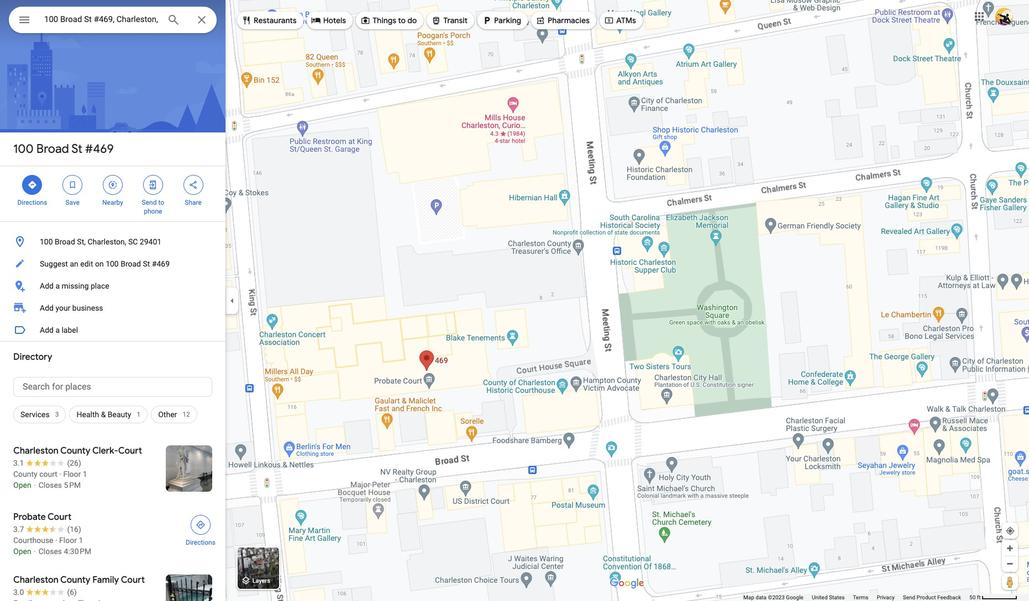 Task type: describe. For each thing, give the bounding box(es) containing it.
add for add your business
[[40, 304, 54, 313]]

0 horizontal spatial st
[[71, 141, 82, 157]]

©2023
[[768, 595, 785, 601]]


[[18, 12, 31, 28]]


[[188, 179, 198, 191]]

map data ©2023 google
[[743, 595, 804, 601]]

100 for 100 broad st #469
[[13, 141, 34, 157]]

3.1 stars 26 reviews image
[[13, 458, 81, 469]]

add a missing place
[[40, 282, 109, 291]]

 things to do
[[360, 14, 417, 27]]

pharmacies
[[548, 15, 590, 25]]

add a missing place button
[[0, 275, 226, 297]]

courthouse
[[13, 537, 53, 546]]

(16)
[[67, 526, 81, 534]]

actions for 100 broad st #469 region
[[0, 166, 226, 222]]

privacy
[[877, 595, 895, 601]]

suggest
[[40, 260, 68, 269]]

charleston for charleston county clerk-court
[[13, 446, 58, 457]]

courthouse · floor 1 open ⋅ closes 4:30 pm
[[13, 537, 91, 557]]

other
[[158, 411, 177, 420]]

12
[[183, 411, 190, 419]]

health & beauty 1
[[77, 411, 141, 420]]


[[604, 14, 614, 27]]

1 for health & beauty 1
[[137, 411, 141, 419]]

directory
[[13, 352, 52, 363]]

100 broad st #469 main content
[[0, 0, 226, 602]]

edit
[[80, 260, 93, 269]]

other 12
[[158, 411, 190, 420]]

business
[[72, 304, 103, 313]]

court
[[39, 470, 57, 479]]

 hotels
[[311, 14, 346, 27]]

add for add a missing place
[[40, 282, 54, 291]]

privacy button
[[877, 595, 895, 602]]

50 ft
[[970, 595, 981, 601]]

add a label button
[[0, 319, 226, 342]]

parking
[[494, 15, 521, 25]]

&
[[101, 411, 106, 420]]

100 Broad St #469, Charleston, SC 29401 field
[[9, 7, 217, 33]]

product
[[917, 595, 936, 601]]

things
[[373, 15, 396, 25]]

data
[[756, 595, 767, 601]]

100 broad st, charleston, sc 29401 button
[[0, 231, 226, 253]]

missing
[[62, 282, 89, 291]]

hotels
[[323, 15, 346, 25]]

show street view coverage image
[[1002, 574, 1018, 591]]

restaurants
[[254, 15, 297, 25]]

· inside county court · floor 1 open ⋅ closes 5 pm
[[59, 470, 61, 479]]

100 broad st #469
[[13, 141, 114, 157]]

sc
[[128, 238, 138, 247]]

show your location image
[[1005, 527, 1015, 537]]

 button
[[9, 7, 40, 35]]

terms button
[[853, 595, 869, 602]]

to inside  things to do
[[398, 15, 406, 25]]

nearby
[[102, 199, 123, 207]]

0 horizontal spatial #469
[[85, 141, 114, 157]]


[[536, 14, 546, 27]]

health
[[77, 411, 99, 420]]

county inside county court · floor 1 open ⋅ closes 5 pm
[[13, 470, 37, 479]]


[[311, 14, 321, 27]]

save
[[65, 199, 80, 207]]


[[27, 179, 37, 191]]

 restaurants
[[242, 14, 297, 27]]

label
[[62, 326, 78, 335]]

100 for 100 broad st, charleston, sc 29401
[[40, 238, 53, 247]]

collapse side panel image
[[226, 295, 238, 307]]

#469 inside button
[[152, 260, 170, 269]]

place
[[91, 282, 109, 291]]

suggest an edit on 100 broad st #469 button
[[0, 253, 226, 275]]

· inside courthouse · floor 1 open ⋅ closes 4:30 pm
[[55, 537, 57, 546]]

united states button
[[812, 595, 845, 602]]

send for send product feedback
[[903, 595, 915, 601]]

suggest an edit on 100 broad st #469
[[40, 260, 170, 269]]

open inside courthouse · floor 1 open ⋅ closes 4:30 pm
[[13, 548, 31, 557]]

charleston county family court
[[13, 575, 145, 586]]

united states
[[812, 595, 845, 601]]

⋅ inside courthouse · floor 1 open ⋅ closes 4:30 pm
[[33, 548, 37, 557]]

100 broad st, charleston, sc 29401
[[40, 238, 161, 247]]

probate court
[[13, 512, 71, 523]]


[[431, 14, 441, 27]]

states
[[829, 595, 845, 601]]

a for missing
[[55, 282, 60, 291]]

 atms
[[604, 14, 636, 27]]

st inside button
[[143, 260, 150, 269]]

st,
[[77, 238, 86, 247]]

(6)
[[67, 589, 77, 597]]

3
[[55, 411, 59, 419]]

 parking
[[482, 14, 521, 27]]

family
[[92, 575, 119, 586]]

floor inside county court · floor 1 open ⋅ closes 5 pm
[[63, 470, 81, 479]]

probate
[[13, 512, 46, 523]]

transit
[[443, 15, 468, 25]]

add your business
[[40, 304, 103, 313]]

google maps element
[[0, 0, 1029, 602]]

share
[[185, 199, 202, 207]]

on
[[95, 260, 104, 269]]

3.0
[[13, 589, 24, 597]]

3.0 stars 6 reviews image
[[13, 588, 77, 599]]



Task type: locate. For each thing, give the bounding box(es) containing it.
to left do
[[398, 15, 406, 25]]

2 a from the top
[[55, 326, 60, 335]]

 search field
[[9, 7, 217, 35]]

1 down "charleston county clerk-court"
[[83, 470, 87, 479]]

0 vertical spatial court
[[118, 446, 142, 457]]


[[482, 14, 492, 27]]

county up (26)
[[60, 446, 90, 457]]

county up (6)
[[60, 575, 90, 586]]


[[108, 179, 118, 191]]

· right court
[[59, 470, 61, 479]]

do
[[407, 15, 417, 25]]

1 a from the top
[[55, 282, 60, 291]]

1 horizontal spatial to
[[398, 15, 406, 25]]

zoom in image
[[1006, 545, 1014, 553]]

united
[[812, 595, 828, 601]]

broad up ""
[[36, 141, 69, 157]]

29401
[[140, 238, 161, 247]]

a for label
[[55, 326, 60, 335]]

2 vertical spatial 1
[[79, 537, 83, 546]]

0 vertical spatial 100
[[13, 141, 34, 157]]

3.7
[[13, 526, 24, 534]]


[[242, 14, 251, 27]]

court
[[118, 446, 142, 457], [48, 512, 71, 523], [121, 575, 145, 586]]

1 vertical spatial charleston
[[13, 575, 58, 586]]

1 ⋅ from the top
[[33, 481, 37, 490]]

2 charleston from the top
[[13, 575, 58, 586]]

(26)
[[67, 459, 81, 468]]

1 horizontal spatial 100
[[40, 238, 53, 247]]

1 vertical spatial a
[[55, 326, 60, 335]]

broad for st
[[36, 141, 69, 157]]

directions down the directions icon
[[186, 539, 216, 547]]

1 vertical spatial add
[[40, 304, 54, 313]]

1 inside "health & beauty 1"
[[137, 411, 141, 419]]

None field
[[44, 13, 158, 26]]

4:30 pm
[[64, 548, 91, 557]]

closes down court
[[39, 481, 62, 490]]

court down beauty
[[118, 446, 142, 457]]

0 horizontal spatial ·
[[55, 537, 57, 546]]

0 vertical spatial st
[[71, 141, 82, 157]]

1 open from the top
[[13, 481, 31, 490]]


[[148, 179, 158, 191]]

add left label
[[40, 326, 54, 335]]

a
[[55, 282, 60, 291], [55, 326, 60, 335]]

floor inside courthouse · floor 1 open ⋅ closes 4:30 pm
[[59, 537, 77, 546]]

3.1
[[13, 459, 24, 468]]

to inside send to phone
[[158, 199, 164, 207]]

closes inside courthouse · floor 1 open ⋅ closes 4:30 pm
[[39, 548, 62, 557]]

·
[[59, 470, 61, 479], [55, 537, 57, 546]]

1 vertical spatial to
[[158, 199, 164, 207]]

2 add from the top
[[40, 304, 54, 313]]

layers
[[252, 578, 270, 586]]

google
[[786, 595, 804, 601]]

broad left st,
[[55, 238, 75, 247]]

3.7 stars 16 reviews image
[[13, 525, 81, 536]]

directions image
[[196, 521, 206, 531]]

0 horizontal spatial 100
[[13, 141, 34, 157]]

charleston up 3.1 stars 26 reviews image
[[13, 446, 58, 457]]

google account: ben nelson  
(ben.nelson1980@gmail.com) image
[[995, 8, 1013, 25]]

1 horizontal spatial ·
[[59, 470, 61, 479]]

services
[[20, 411, 50, 420]]

county court · floor 1 open ⋅ closes 5 pm
[[13, 470, 87, 490]]

county down 3.1
[[13, 470, 37, 479]]

add left 'your' on the left of the page
[[40, 304, 54, 313]]

1 right beauty
[[137, 411, 141, 419]]

 pharmacies
[[536, 14, 590, 27]]

1 vertical spatial floor
[[59, 537, 77, 546]]

footer
[[743, 595, 970, 602]]

100 inside button
[[40, 238, 53, 247]]

zoom out image
[[1006, 560, 1014, 569]]

send for send to phone
[[142, 199, 157, 207]]

map
[[743, 595, 754, 601]]

1 vertical spatial closes
[[39, 548, 62, 557]]

send inside send to phone
[[142, 199, 157, 207]]

1 add from the top
[[40, 282, 54, 291]]

charleston up the 3.0 stars 6 reviews image
[[13, 575, 58, 586]]

st up ""
[[71, 141, 82, 157]]

⋅
[[33, 481, 37, 490], [33, 548, 37, 557]]

5 pm
[[64, 481, 81, 490]]

1 vertical spatial county
[[13, 470, 37, 479]]

1 horizontal spatial directions
[[186, 539, 216, 547]]

1 horizontal spatial st
[[143, 260, 150, 269]]

send to phone
[[142, 199, 164, 216]]

terms
[[853, 595, 869, 601]]

1 up 4:30 pm
[[79, 537, 83, 546]]

1 vertical spatial send
[[903, 595, 915, 601]]

1 horizontal spatial #469
[[152, 260, 170, 269]]

court right family
[[121, 575, 145, 586]]

1 inside county court · floor 1 open ⋅ closes 5 pm
[[83, 470, 87, 479]]

send left product
[[903, 595, 915, 601]]

none text field inside the 100 broad st #469 main content
[[13, 378, 212, 397]]

0 vertical spatial broad
[[36, 141, 69, 157]]

charleston,
[[88, 238, 126, 247]]

1 for courthouse · floor 1 open ⋅ closes 4:30 pm
[[79, 537, 83, 546]]

add
[[40, 282, 54, 291], [40, 304, 54, 313], [40, 326, 54, 335]]

0 vertical spatial open
[[13, 481, 31, 490]]

⋅ inside county court · floor 1 open ⋅ closes 5 pm
[[33, 481, 37, 490]]

2 vertical spatial add
[[40, 326, 54, 335]]

directions inside "actions for 100 broad st #469" "region"
[[17, 199, 47, 207]]

feedback
[[937, 595, 961, 601]]

1 vertical spatial open
[[13, 548, 31, 557]]

closes inside county court · floor 1 open ⋅ closes 5 pm
[[39, 481, 62, 490]]

send up phone
[[142, 199, 157, 207]]

broad down the sc
[[121, 260, 141, 269]]

#469
[[85, 141, 114, 157], [152, 260, 170, 269]]

court for clerk-
[[118, 446, 142, 457]]

clerk-
[[92, 446, 118, 457]]

broad for st,
[[55, 238, 75, 247]]

directions button
[[179, 512, 222, 548]]

100 inside button
[[106, 260, 119, 269]]

2 ⋅ from the top
[[33, 548, 37, 557]]

1 vertical spatial 1
[[83, 470, 87, 479]]

2 open from the top
[[13, 548, 31, 557]]

a left label
[[55, 326, 60, 335]]

add for add a label
[[40, 326, 54, 335]]

0 vertical spatial floor
[[63, 470, 81, 479]]

county for charleston county clerk-court
[[60, 446, 90, 457]]

0 vertical spatial ·
[[59, 470, 61, 479]]

atms
[[616, 15, 636, 25]]

0 horizontal spatial to
[[158, 199, 164, 207]]

50
[[970, 595, 976, 601]]

100 right on
[[106, 260, 119, 269]]

charleston county clerk-court
[[13, 446, 142, 457]]

3 add from the top
[[40, 326, 54, 335]]

floor
[[63, 470, 81, 479], [59, 537, 77, 546]]

#469 up 
[[85, 141, 114, 157]]

send product feedback button
[[903, 595, 961, 602]]

⋅ down 3.1 stars 26 reviews image
[[33, 481, 37, 490]]

send inside button
[[903, 595, 915, 601]]

open down 3.1
[[13, 481, 31, 490]]

directions
[[17, 199, 47, 207], [186, 539, 216, 547]]

open inside county court · floor 1 open ⋅ closes 5 pm
[[13, 481, 31, 490]]


[[360, 14, 370, 27]]

0 vertical spatial charleston
[[13, 446, 58, 457]]

send
[[142, 199, 157, 207], [903, 595, 915, 601]]

county for charleston county family court
[[60, 575, 90, 586]]

#469 down 29401
[[152, 260, 170, 269]]

100 up ""
[[13, 141, 34, 157]]

2 vertical spatial court
[[121, 575, 145, 586]]

ft
[[977, 595, 981, 601]]

add down the suggest
[[40, 282, 54, 291]]

0 vertical spatial county
[[60, 446, 90, 457]]

2 closes from the top
[[39, 548, 62, 557]]

beauty
[[108, 411, 131, 420]]

broad inside button
[[55, 238, 75, 247]]

st
[[71, 141, 82, 157], [143, 260, 150, 269]]

st down 29401
[[143, 260, 150, 269]]

add your business link
[[0, 297, 226, 319]]

1 vertical spatial 100
[[40, 238, 53, 247]]

open down courthouse
[[13, 548, 31, 557]]

1 vertical spatial ⋅
[[33, 548, 37, 557]]

a left missing
[[55, 282, 60, 291]]

0 vertical spatial 1
[[137, 411, 141, 419]]

closes
[[39, 481, 62, 490], [39, 548, 62, 557]]


[[68, 179, 77, 191]]

0 vertical spatial add
[[40, 282, 54, 291]]

⋅ down courthouse
[[33, 548, 37, 557]]

· down 3.7 stars 16 reviews image
[[55, 537, 57, 546]]

0 vertical spatial to
[[398, 15, 406, 25]]

footer inside the 'google maps' element
[[743, 595, 970, 602]]

2 vertical spatial 100
[[106, 260, 119, 269]]

1
[[137, 411, 141, 419], [83, 470, 87, 479], [79, 537, 83, 546]]

None text field
[[13, 378, 212, 397]]

0 vertical spatial directions
[[17, 199, 47, 207]]

directions down ""
[[17, 199, 47, 207]]

1 vertical spatial court
[[48, 512, 71, 523]]

floor up "5 pm"
[[63, 470, 81, 479]]

county
[[60, 446, 90, 457], [13, 470, 37, 479], [60, 575, 90, 586]]

broad inside button
[[121, 260, 141, 269]]

100 up the suggest
[[40, 238, 53, 247]]

1 vertical spatial broad
[[55, 238, 75, 247]]

2 vertical spatial broad
[[121, 260, 141, 269]]

floor down (16)
[[59, 537, 77, 546]]

1 vertical spatial directions
[[186, 539, 216, 547]]

footer containing map data ©2023 google
[[743, 595, 970, 602]]

100
[[13, 141, 34, 157], [40, 238, 53, 247], [106, 260, 119, 269]]

 transit
[[431, 14, 468, 27]]

2 vertical spatial county
[[60, 575, 90, 586]]

0 vertical spatial closes
[[39, 481, 62, 490]]

0 vertical spatial send
[[142, 199, 157, 207]]

1 horizontal spatial send
[[903, 595, 915, 601]]

add a label
[[40, 326, 78, 335]]

1 vertical spatial ·
[[55, 537, 57, 546]]

court up 3.7 stars 16 reviews image
[[48, 512, 71, 523]]

court for family
[[121, 575, 145, 586]]

services 3
[[20, 411, 59, 420]]

50 ft button
[[970, 595, 1018, 601]]

0 horizontal spatial directions
[[17, 199, 47, 207]]

directions inside directions button
[[186, 539, 216, 547]]

0 vertical spatial #469
[[85, 141, 114, 157]]

1 vertical spatial #469
[[152, 260, 170, 269]]

phone
[[144, 208, 162, 216]]

to up phone
[[158, 199, 164, 207]]

2 horizontal spatial 100
[[106, 260, 119, 269]]

send product feedback
[[903, 595, 961, 601]]

none field inside 100 broad st #469, charleston, sc 29401 field
[[44, 13, 158, 26]]

charleston for charleston county family court
[[13, 575, 58, 586]]

0 vertical spatial ⋅
[[33, 481, 37, 490]]

an
[[70, 260, 78, 269]]

1 vertical spatial st
[[143, 260, 150, 269]]

charleston
[[13, 446, 58, 457], [13, 575, 58, 586]]

closes down courthouse
[[39, 548, 62, 557]]

1 inside courthouse · floor 1 open ⋅ closes 4:30 pm
[[79, 537, 83, 546]]

1 charleston from the top
[[13, 446, 58, 457]]

0 horizontal spatial send
[[142, 199, 157, 207]]

0 vertical spatial a
[[55, 282, 60, 291]]

1 closes from the top
[[39, 481, 62, 490]]



Task type: vqa. For each thing, say whether or not it's contained in the screenshot.
Ottawa to the top
no



